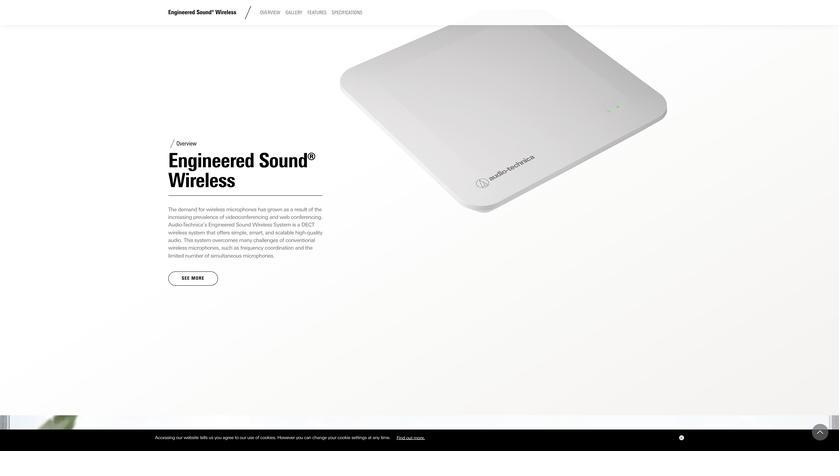 Task type: describe. For each thing, give the bounding box(es) containing it.
of up conferencing.
[[309, 206, 313, 213]]

the demand for wireless microphones has grown as a result of the increasing prevalence of videoconferencing and web conferencing. audio-technica's engineered sound wireless system is a dect wireless system that offers simple, smart, and scalable high-quality audio. this system overcomes many challenges of conventional wireless microphones, such as frequency coordination and the limited number of simultaneous microphones.
[[168, 206, 323, 259]]

challenges
[[254, 237, 278, 243]]

1 you from the left
[[214, 435, 222, 440]]

1 horizontal spatial divider line image
[[242, 6, 255, 19]]

to
[[235, 435, 239, 440]]

use
[[247, 435, 254, 440]]

system
[[274, 222, 291, 228]]

that
[[206, 229, 215, 236]]

find out more.
[[397, 435, 425, 440]]

smart,
[[249, 229, 264, 236]]

see more button
[[168, 272, 218, 286]]

2 you from the left
[[296, 435, 303, 440]]

1 vertical spatial a
[[297, 222, 300, 228]]

grown
[[267, 206, 282, 213]]

can
[[304, 435, 311, 440]]

0 horizontal spatial a
[[290, 206, 293, 213]]

result
[[294, 206, 307, 213]]

technica's
[[183, 222, 207, 228]]

prevalence
[[193, 214, 218, 220]]

of up coordination
[[280, 237, 284, 243]]

many
[[239, 237, 252, 243]]

for
[[198, 206, 205, 213]]

simultaneous
[[211, 253, 242, 259]]

0 vertical spatial wireless
[[215, 9, 236, 16]]

conventional
[[286, 237, 315, 243]]

of up offers
[[220, 214, 224, 220]]

audio.
[[168, 237, 182, 243]]

agree
[[223, 435, 234, 440]]

2 vertical spatial and
[[295, 245, 304, 251]]

has
[[258, 206, 266, 213]]

1 vertical spatial system
[[194, 237, 211, 243]]

microphones,
[[188, 245, 220, 251]]

the
[[168, 206, 177, 213]]

1 vertical spatial overview
[[176, 140, 197, 147]]

1 vertical spatial the
[[305, 245, 313, 251]]

demand
[[178, 206, 197, 213]]

increasing
[[168, 214, 192, 220]]

your
[[328, 435, 336, 440]]

simple,
[[231, 229, 248, 236]]

0 vertical spatial engineered
[[168, 9, 195, 16]]

0 vertical spatial system
[[188, 229, 205, 236]]

wireless inside engineered sound® wireless
[[168, 168, 235, 192]]

time.
[[381, 435, 391, 440]]

1 our from the left
[[176, 435, 183, 440]]

limited
[[168, 253, 184, 259]]

0 horizontal spatial sound®
[[197, 9, 214, 16]]

more
[[191, 276, 204, 281]]

2 engineered sound® wireless from the top
[[168, 148, 315, 192]]

1 engineered sound® wireless from the top
[[168, 9, 236, 16]]

microphones.
[[243, 253, 275, 259]]

accessing our website tells us you agree to our use of cookies. however you can change your cookie settings at any time.
[[155, 435, 392, 440]]

find out more. link
[[392, 433, 430, 443]]

out
[[406, 435, 413, 440]]

at
[[368, 435, 372, 440]]



Task type: vqa. For each thing, say whether or not it's contained in the screenshot.
third Asked from the top
no



Task type: locate. For each thing, give the bounding box(es) containing it.
and down grown
[[270, 214, 278, 220]]

0 horizontal spatial the
[[305, 245, 313, 251]]

frequency
[[240, 245, 263, 251]]

and up challenges
[[265, 229, 274, 236]]

wireless down audio-
[[168, 229, 187, 236]]

a left "result"
[[290, 206, 293, 213]]

1 vertical spatial wireless
[[168, 168, 235, 192]]

offers
[[217, 229, 230, 236]]

quality
[[307, 229, 322, 236]]

engineered sound® wireless
[[168, 9, 236, 16], [168, 148, 315, 192]]

system
[[188, 229, 205, 236], [194, 237, 211, 243]]

system up 'microphones,'
[[194, 237, 211, 243]]

the down conventional
[[305, 245, 313, 251]]

2 our from the left
[[240, 435, 246, 440]]

see
[[182, 276, 190, 281]]

cookie
[[338, 435, 350, 440]]

1 horizontal spatial overview
[[260, 10, 280, 16]]

0 horizontal spatial you
[[214, 435, 222, 440]]

1 horizontal spatial as
[[284, 206, 289, 213]]

wireless up limited at the left bottom of the page
[[168, 245, 187, 251]]

sound
[[236, 222, 251, 228]]

wireless
[[206, 206, 225, 213], [168, 229, 187, 236], [168, 245, 187, 251]]

a right is
[[297, 222, 300, 228]]

such
[[221, 245, 232, 251]]

system down 'technica's'
[[188, 229, 205, 236]]

1 vertical spatial divider line image
[[168, 139, 176, 148]]

of right use
[[255, 435, 259, 440]]

2 vertical spatial wireless
[[252, 222, 272, 228]]

0 horizontal spatial divider line image
[[168, 139, 176, 148]]

our
[[176, 435, 183, 440], [240, 435, 246, 440]]

0 vertical spatial sound®
[[197, 9, 214, 16]]

web
[[280, 214, 290, 220]]

features
[[308, 10, 327, 16]]

engineered sound® wireless image
[[336, 10, 671, 345]]

2 vertical spatial wireless
[[168, 245, 187, 251]]

high-
[[295, 229, 307, 236]]

1 vertical spatial engineered sound® wireless
[[168, 148, 315, 192]]

of
[[309, 206, 313, 213], [220, 214, 224, 220], [280, 237, 284, 243], [205, 253, 209, 259], [255, 435, 259, 440]]

engineered inside engineered sound® wireless
[[168, 148, 254, 172]]

0 horizontal spatial as
[[234, 245, 239, 251]]

1 vertical spatial engineered
[[168, 148, 254, 172]]

arrow up image
[[817, 429, 823, 435]]

however
[[277, 435, 295, 440]]

1 horizontal spatial a
[[297, 222, 300, 228]]

is
[[292, 222, 296, 228]]

cross image
[[680, 437, 683, 439]]

0 vertical spatial and
[[270, 214, 278, 220]]

1 horizontal spatial sound®
[[259, 148, 315, 172]]

0 vertical spatial wireless
[[206, 206, 225, 213]]

see more
[[182, 276, 204, 281]]

0 vertical spatial a
[[290, 206, 293, 213]]

number
[[185, 253, 203, 259]]

and
[[270, 214, 278, 220], [265, 229, 274, 236], [295, 245, 304, 251]]

0 horizontal spatial overview
[[176, 140, 197, 147]]

conferencing.
[[291, 214, 323, 220]]

1 vertical spatial sound®
[[259, 148, 315, 172]]

this
[[184, 237, 193, 243]]

overview
[[260, 10, 280, 16], [176, 140, 197, 147]]

scalable
[[275, 229, 294, 236]]

change
[[312, 435, 327, 440]]

1 horizontal spatial you
[[296, 435, 303, 440]]

0 vertical spatial divider line image
[[242, 6, 255, 19]]

as
[[284, 206, 289, 213], [234, 245, 239, 251]]

wireless inside the demand for wireless microphones has grown as a result of the increasing prevalence of videoconferencing and web conferencing. audio-technica's engineered sound wireless system is a dect wireless system that offers simple, smart, and scalable high-quality audio. this system overcomes many challenges of conventional wireless microphones, such as frequency coordination and the limited number of simultaneous microphones.
[[252, 222, 272, 228]]

the
[[314, 206, 322, 213], [305, 245, 313, 251]]

find
[[397, 435, 405, 440]]

the up conferencing.
[[314, 206, 322, 213]]

wireless
[[215, 9, 236, 16], [168, 168, 235, 192], [252, 222, 272, 228]]

1 vertical spatial wireless
[[168, 229, 187, 236]]

1 vertical spatial as
[[234, 245, 239, 251]]

0 vertical spatial engineered sound® wireless
[[168, 9, 236, 16]]

settings
[[351, 435, 367, 440]]

more.
[[414, 435, 425, 440]]

engineered
[[168, 9, 195, 16], [168, 148, 254, 172], [208, 222, 235, 228]]

sound® inside engineered sound® wireless
[[259, 148, 315, 172]]

accessing
[[155, 435, 175, 440]]

sound®
[[197, 9, 214, 16], [259, 148, 315, 172]]

audio-
[[168, 222, 183, 228]]

1 vertical spatial and
[[265, 229, 274, 236]]

2 vertical spatial engineered
[[208, 222, 235, 228]]

any
[[373, 435, 380, 440]]

coordination
[[265, 245, 294, 251]]

and down conventional
[[295, 245, 304, 251]]

videoconferencing
[[226, 214, 268, 220]]

0 vertical spatial overview
[[260, 10, 280, 16]]

our left website
[[176, 435, 183, 440]]

wireless up prevalence
[[206, 206, 225, 213]]

divider line image
[[242, 6, 255, 19], [168, 139, 176, 148]]

website
[[184, 435, 199, 440]]

overcomes
[[212, 237, 238, 243]]

us
[[209, 435, 213, 440]]

0 horizontal spatial our
[[176, 435, 183, 440]]

you left can at the left bottom of page
[[296, 435, 303, 440]]

as up web
[[284, 206, 289, 213]]

dect
[[301, 222, 315, 228]]

a
[[290, 206, 293, 213], [297, 222, 300, 228]]

0 vertical spatial the
[[314, 206, 322, 213]]

you right us
[[214, 435, 222, 440]]

you
[[214, 435, 222, 440], [296, 435, 303, 440]]

microphones
[[226, 206, 257, 213]]

our right to
[[240, 435, 246, 440]]

as right "such"
[[234, 245, 239, 251]]

1 horizontal spatial the
[[314, 206, 322, 213]]

of down 'microphones,'
[[205, 253, 209, 259]]

specifications
[[332, 10, 362, 16]]

cookies.
[[260, 435, 276, 440]]

gallery
[[286, 10, 302, 16]]

engineered inside the demand for wireless microphones has grown as a result of the increasing prevalence of videoconferencing and web conferencing. audio-technica's engineered sound wireless system is a dect wireless system that offers simple, smart, and scalable high-quality audio. this system overcomes many challenges of conventional wireless microphones, such as frequency coordination and the limited number of simultaneous microphones.
[[208, 222, 235, 228]]

tells
[[200, 435, 208, 440]]

0 vertical spatial as
[[284, 206, 289, 213]]

1 horizontal spatial our
[[240, 435, 246, 440]]



